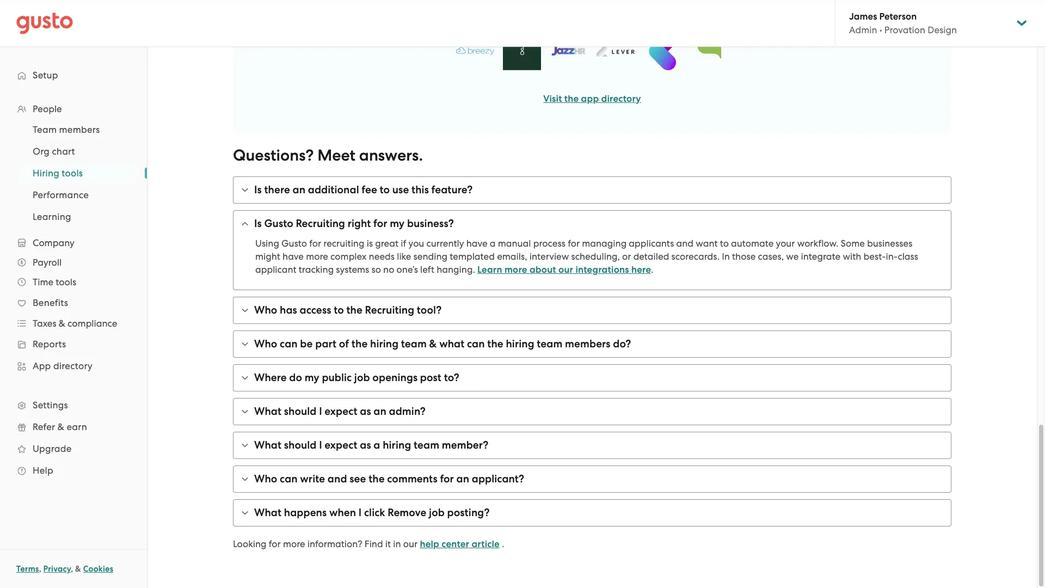 Task type: locate. For each thing, give the bounding box(es) containing it.
i left click
[[359, 506, 362, 519]]

1 horizontal spatial members
[[565, 338, 611, 350]]

performance link
[[20, 185, 136, 205]]

the
[[565, 93, 579, 105], [347, 304, 363, 316], [352, 338, 368, 350], [488, 338, 504, 350], [369, 473, 385, 485]]

2 who from the top
[[254, 338, 277, 350]]

1 vertical spatial expect
[[325, 439, 358, 451]]

here
[[632, 264, 651, 276]]

2 is from the top
[[254, 217, 262, 230]]

team members link
[[20, 120, 136, 139]]

1 is from the top
[[254, 184, 262, 196]]

1 vertical spatial our
[[403, 539, 418, 549]]

terms
[[16, 564, 39, 574]]

can left write
[[280, 473, 298, 485]]

more down the happens
[[283, 539, 305, 549]]

job right public
[[354, 371, 370, 384]]

0 vertical spatial my
[[390, 217, 405, 230]]

0 vertical spatial directory
[[602, 93, 641, 105]]

1 vertical spatial what
[[254, 439, 282, 451]]

expect down what should i expect as an admin?
[[325, 439, 358, 451]]

0 horizontal spatial and
[[328, 473, 347, 485]]

more up tracking
[[306, 251, 328, 262]]

can left be
[[280, 338, 298, 350]]

as for an
[[360, 405, 371, 418]]

hiring for &
[[370, 338, 399, 350]]

hiring inside dropdown button
[[383, 439, 411, 451]]

0 horizontal spatial a
[[374, 439, 380, 451]]

1 what from the top
[[254, 405, 282, 418]]

as for a
[[360, 439, 371, 451]]

1 vertical spatial an
[[374, 405, 387, 418]]

2 horizontal spatial to
[[720, 238, 729, 249]]

to inside is there an additional fee to use this feature? dropdown button
[[380, 184, 390, 196]]

3 what from the top
[[254, 506, 282, 519]]

tools
[[62, 168, 83, 179], [56, 277, 76, 288]]

more down emails, at the top of the page
[[505, 264, 528, 276]]

when
[[329, 506, 356, 519]]

members down the people dropdown button
[[59, 124, 100, 135]]

the up the of
[[347, 304, 363, 316]]

see
[[350, 473, 366, 485]]

an right there
[[293, 184, 306, 196]]

tools inside the time tools dropdown button
[[56, 277, 76, 288]]

feature?
[[432, 184, 473, 196]]

1 vertical spatial a
[[374, 439, 380, 451]]

can right the what
[[467, 338, 485, 350]]

0 vertical spatial more
[[306, 251, 328, 262]]

a
[[490, 238, 496, 249], [374, 439, 380, 451]]

visit the app directory link
[[544, 93, 641, 105]]

write
[[300, 473, 325, 485]]

2 vertical spatial i
[[359, 506, 362, 519]]

i
[[319, 405, 322, 418], [319, 439, 322, 451], [359, 506, 362, 519]]

1 horizontal spatial my
[[390, 217, 405, 230]]

the right see
[[369, 473, 385, 485]]

our
[[559, 264, 574, 276], [403, 539, 418, 549]]

list
[[0, 99, 147, 481], [0, 119, 147, 228]]

it
[[385, 539, 391, 549]]

1 horizontal spatial our
[[559, 264, 574, 276]]

2 horizontal spatial an
[[457, 473, 469, 485]]

an inside who can write and see the comments for an applicant? dropdown button
[[457, 473, 469, 485]]

a inside what should i expect as a hiring team member? dropdown button
[[374, 439, 380, 451]]

, left privacy
[[39, 564, 41, 574]]

can inside dropdown button
[[280, 473, 298, 485]]

what for what should i expect as an admin?
[[254, 405, 282, 418]]

1 vertical spatial is
[[254, 217, 262, 230]]

company button
[[11, 233, 136, 253]]

what
[[254, 405, 282, 418], [254, 439, 282, 451], [254, 506, 282, 519]]

more
[[306, 251, 328, 262], [505, 264, 528, 276], [283, 539, 305, 549]]

1 vertical spatial tools
[[56, 277, 76, 288]]

& right taxes
[[59, 318, 65, 329]]

0 vertical spatial to
[[380, 184, 390, 196]]

for inside looking for more information? find it in our help center article .
[[269, 539, 281, 549]]

privacy
[[43, 564, 71, 574]]

integration logo image
[[503, 32, 541, 70], [644, 32, 682, 70], [550, 32, 588, 70], [691, 36, 729, 66], [597, 46, 635, 57], [456, 47, 494, 55]]

0 vertical spatial is
[[254, 184, 262, 196]]

0 vertical spatial .
[[651, 264, 654, 275]]

to?
[[444, 371, 459, 384]]

1 vertical spatial members
[[565, 338, 611, 350]]

1 vertical spatial who
[[254, 338, 277, 350]]

tools down payroll dropdown button
[[56, 277, 76, 288]]

have up 'applicant'
[[283, 251, 304, 262]]

integrate
[[801, 251, 841, 262]]

like
[[397, 251, 411, 262]]

team inside dropdown button
[[414, 439, 440, 451]]

sending
[[414, 251, 448, 262]]

what inside "dropdown button"
[[254, 506, 282, 519]]

job right remove
[[429, 506, 445, 519]]

& left the what
[[429, 338, 437, 350]]

benefits
[[33, 297, 68, 308]]

should up write
[[284, 439, 317, 451]]

visit
[[544, 93, 562, 105]]

0 vertical spatial i
[[319, 405, 322, 418]]

0 horizontal spatial job
[[354, 371, 370, 384]]

app directory link
[[11, 356, 136, 376]]

should inside what should i expect as a hiring team member? dropdown button
[[284, 439, 317, 451]]

our right in
[[403, 539, 418, 549]]

to up the in
[[720, 238, 729, 249]]

terms , privacy , & cookies
[[16, 564, 113, 574]]

who left write
[[254, 473, 277, 485]]

members inside gusto navigation 'element'
[[59, 124, 100, 135]]

0 vertical spatial and
[[677, 238, 694, 249]]

people button
[[11, 99, 136, 119]]

hiring for member?
[[383, 439, 411, 451]]

tools inside hiring tools link
[[62, 168, 83, 179]]

gusto inside using gusto for recruiting is great if you currently have a manual process for managing applicants and want to automate your workflow. some businesses might have more complex needs like sending templated emails, interview scheduling, or detailed scorecards. in those cases, we integrate with best-in-class applicant tracking systems so no one's left hanging.
[[282, 238, 307, 249]]

1 should from the top
[[284, 405, 317, 418]]

expect for a
[[325, 439, 358, 451]]

and up scorecards.
[[677, 238, 694, 249]]

where do my public job openings post to?
[[254, 371, 459, 384]]

2 vertical spatial who
[[254, 473, 277, 485]]

team for &
[[401, 338, 427, 350]]

is up using
[[254, 217, 262, 230]]

a left manual
[[490, 238, 496, 249]]

to inside who has access to the recruiting tool? dropdown button
[[334, 304, 344, 316]]

design
[[928, 25, 957, 35]]

1 vertical spatial .
[[502, 539, 505, 549]]

and left see
[[328, 473, 347, 485]]

1 horizontal spatial .
[[651, 264, 654, 275]]

one's
[[397, 264, 418, 275]]

list containing people
[[0, 99, 147, 481]]

1 vertical spatial gusto
[[282, 238, 307, 249]]

1 horizontal spatial job
[[429, 506, 445, 519]]

1 list from the top
[[0, 99, 147, 481]]

0 vertical spatial recruiting
[[296, 217, 345, 230]]

gusto navigation element
[[0, 47, 147, 499]]

1 horizontal spatial have
[[467, 238, 488, 249]]

to right fee
[[380, 184, 390, 196]]

0 horizontal spatial directory
[[53, 361, 93, 371]]

as up see
[[360, 439, 371, 451]]

tools for hiring tools
[[62, 168, 83, 179]]

1 vertical spatial should
[[284, 439, 317, 451]]

an left admin? in the left bottom of the page
[[374, 405, 387, 418]]

. down detailed
[[651, 264, 654, 275]]

my right do on the left of the page
[[305, 371, 320, 384]]

more inside using gusto for recruiting is great if you currently have a manual process for managing applicants and want to automate your workflow. some businesses might have more complex needs like sending templated emails, interview scheduling, or detailed scorecards. in those cases, we integrate with best-in-class applicant tracking systems so no one's left hanging.
[[306, 251, 328, 262]]

the right the of
[[352, 338, 368, 350]]

0 vertical spatial members
[[59, 124, 100, 135]]

upgrade
[[33, 443, 72, 454]]

a up who can write and see the comments for an applicant?
[[374, 439, 380, 451]]

0 horizontal spatial members
[[59, 124, 100, 135]]

an inside what should i expect as an admin? dropdown button
[[374, 405, 387, 418]]

1 vertical spatial and
[[328, 473, 347, 485]]

for right comments at bottom
[[440, 473, 454, 485]]

0 vertical spatial should
[[284, 405, 317, 418]]

have up 'templated'
[[467, 238, 488, 249]]

setup
[[33, 70, 58, 81]]

1 expect from the top
[[325, 405, 358, 418]]

as up the "what should i expect as a hiring team member?"
[[360, 405, 371, 418]]

upgrade link
[[11, 439, 136, 459]]

1 horizontal spatial recruiting
[[365, 304, 415, 316]]

2 what from the top
[[254, 439, 282, 451]]

questions?
[[233, 146, 314, 165]]

0 vertical spatial what
[[254, 405, 282, 418]]

for
[[374, 217, 388, 230], [309, 238, 321, 249], [568, 238, 580, 249], [440, 473, 454, 485], [269, 539, 281, 549]]

directory down reports link
[[53, 361, 93, 371]]

0 horizontal spatial an
[[293, 184, 306, 196]]

0 vertical spatial who
[[254, 304, 277, 316]]

2 vertical spatial to
[[334, 304, 344, 316]]

what happens when i click remove job posting?
[[254, 506, 490, 519]]

an down "member?" on the left
[[457, 473, 469, 485]]

team
[[401, 338, 427, 350], [537, 338, 563, 350], [414, 439, 440, 451]]

might
[[255, 251, 280, 262]]

my up if
[[390, 217, 405, 230]]

0 vertical spatial gusto
[[264, 217, 293, 230]]

team up comments at bottom
[[414, 439, 440, 451]]

the left app
[[565, 93, 579, 105]]

2 expect from the top
[[325, 439, 358, 451]]

members down who has access to the recruiting tool? dropdown button
[[565, 338, 611, 350]]

time tools
[[33, 277, 76, 288]]

1 as from the top
[[360, 405, 371, 418]]

with
[[843, 251, 862, 262]]

0 vertical spatial job
[[354, 371, 370, 384]]

admin?
[[389, 405, 426, 418]]

& left earn
[[58, 422, 64, 432]]

the inside who has access to the recruiting tool? dropdown button
[[347, 304, 363, 316]]

if
[[401, 238, 406, 249]]

what should i expect as a hiring team member? button
[[234, 432, 951, 459]]

3 who from the top
[[254, 473, 277, 485]]

1 horizontal spatial more
[[306, 251, 328, 262]]

1 vertical spatial job
[[429, 506, 445, 519]]

1 horizontal spatial to
[[380, 184, 390, 196]]

help
[[420, 539, 439, 550]]

1 horizontal spatial directory
[[602, 93, 641, 105]]

for right looking
[[269, 539, 281, 549]]

reports link
[[11, 334, 136, 354]]

expect down public
[[325, 405, 358, 418]]

& inside "dropdown button"
[[59, 318, 65, 329]]

can for who can write and see the comments for an applicant?
[[280, 473, 298, 485]]

who inside dropdown button
[[254, 338, 277, 350]]

managing
[[582, 238, 627, 249]]

0 vertical spatial a
[[490, 238, 496, 249]]

0 horizontal spatial ,
[[39, 564, 41, 574]]

2 as from the top
[[360, 439, 371, 451]]

1 horizontal spatial an
[[374, 405, 387, 418]]

gusto up using
[[264, 217, 293, 230]]

1 vertical spatial i
[[319, 439, 322, 451]]

what for what happens when i click remove job posting?
[[254, 506, 282, 519]]

team down tool?
[[401, 338, 427, 350]]

as inside what should i expect as a hiring team member? dropdown button
[[360, 439, 371, 451]]

should down do on the left of the page
[[284, 405, 317, 418]]

i up write
[[319, 439, 322, 451]]

should inside what should i expect as an admin? dropdown button
[[284, 405, 317, 418]]

detailed
[[634, 251, 669, 262]]

2 vertical spatial more
[[283, 539, 305, 549]]

2 vertical spatial an
[[457, 473, 469, 485]]

should for what should i expect as a hiring team member?
[[284, 439, 317, 451]]

recruiting left tool?
[[365, 304, 415, 316]]

applicant?
[[472, 473, 525, 485]]

information?
[[308, 539, 363, 549]]

do?
[[613, 338, 631, 350]]

we
[[787, 251, 799, 262]]

as
[[360, 405, 371, 418], [360, 439, 371, 451]]

, left cookies button
[[71, 564, 73, 574]]

1 horizontal spatial and
[[677, 238, 694, 249]]

to right "access"
[[334, 304, 344, 316]]

directory inside gusto navigation 'element'
[[53, 361, 93, 371]]

& left cookies button
[[75, 564, 81, 574]]

0 horizontal spatial our
[[403, 539, 418, 549]]

1 vertical spatial have
[[283, 251, 304, 262]]

my
[[390, 217, 405, 230], [305, 371, 320, 384]]

gusto for is
[[264, 217, 293, 230]]

0 vertical spatial expect
[[325, 405, 358, 418]]

2 should from the top
[[284, 439, 317, 451]]

for up tracking
[[309, 238, 321, 249]]

expect
[[325, 405, 358, 418], [325, 439, 358, 451]]

0 vertical spatial tools
[[62, 168, 83, 179]]

is left there
[[254, 184, 262, 196]]

0 horizontal spatial to
[[334, 304, 344, 316]]

i down public
[[319, 405, 322, 418]]

1 horizontal spatial ,
[[71, 564, 73, 574]]

2 list from the top
[[0, 119, 147, 228]]

1 vertical spatial my
[[305, 371, 320, 384]]

. right article
[[502, 539, 505, 549]]

1 vertical spatial directory
[[53, 361, 93, 371]]

taxes
[[33, 318, 56, 329]]

hiring tools
[[33, 168, 83, 179]]

list containing team members
[[0, 119, 147, 228]]

gusto
[[264, 217, 293, 230], [282, 238, 307, 249]]

2 vertical spatial what
[[254, 506, 282, 519]]

1 vertical spatial as
[[360, 439, 371, 451]]

1 who from the top
[[254, 304, 277, 316]]

part
[[315, 338, 337, 350]]

1 vertical spatial more
[[505, 264, 528, 276]]

this
[[412, 184, 429, 196]]

currently
[[427, 238, 464, 249]]

.
[[651, 264, 654, 275], [502, 539, 505, 549]]

2 horizontal spatial more
[[505, 264, 528, 276]]

who up where
[[254, 338, 277, 350]]

great
[[375, 238, 399, 249]]

0 horizontal spatial .
[[502, 539, 505, 549]]

tools up performance link
[[62, 168, 83, 179]]

gusto inside is gusto recruiting right for my business? dropdown button
[[264, 217, 293, 230]]

is
[[254, 184, 262, 196], [254, 217, 262, 230]]

our down interview
[[559, 264, 574, 276]]

1 horizontal spatial a
[[490, 238, 496, 249]]

in
[[722, 251, 730, 262]]

,
[[39, 564, 41, 574], [71, 564, 73, 574]]

hiring
[[370, 338, 399, 350], [506, 338, 535, 350], [383, 439, 411, 451]]

1 vertical spatial recruiting
[[365, 304, 415, 316]]

is for is gusto recruiting right for my business?
[[254, 217, 262, 230]]

taxes & compliance
[[33, 318, 117, 329]]

0 horizontal spatial have
[[283, 251, 304, 262]]

& inside "link"
[[58, 422, 64, 432]]

1 vertical spatial to
[[720, 238, 729, 249]]

time
[[33, 277, 53, 288]]

have
[[467, 238, 488, 249], [283, 251, 304, 262]]

gusto right using
[[282, 238, 307, 249]]

for up great
[[374, 217, 388, 230]]

left
[[420, 264, 435, 275]]

emails,
[[497, 251, 528, 262]]

0 horizontal spatial more
[[283, 539, 305, 549]]

reports
[[33, 339, 66, 350]]

0 vertical spatial an
[[293, 184, 306, 196]]

job inside dropdown button
[[354, 371, 370, 384]]

who left the has in the left of the page
[[254, 304, 277, 316]]

recruiting up recruiting
[[296, 217, 345, 230]]

directory right app
[[602, 93, 641, 105]]

i for an
[[319, 405, 322, 418]]

class
[[898, 251, 919, 262]]

an inside is there an additional fee to use this feature? dropdown button
[[293, 184, 306, 196]]

where
[[254, 371, 287, 384]]

as inside what should i expect as an admin? dropdown button
[[360, 405, 371, 418]]

0 vertical spatial as
[[360, 405, 371, 418]]

0 vertical spatial our
[[559, 264, 574, 276]]

refer
[[33, 422, 55, 432]]



Task type: vqa. For each thing, say whether or not it's contained in the screenshot.
the yet.
no



Task type: describe. For each thing, give the bounding box(es) containing it.
terms link
[[16, 564, 39, 574]]

0 horizontal spatial recruiting
[[296, 217, 345, 230]]

your
[[776, 238, 795, 249]]

team down who has access to the recruiting tool? dropdown button
[[537, 338, 563, 350]]

scheduling,
[[572, 251, 620, 262]]

best-
[[864, 251, 886, 262]]

who for who can write and see the comments for an applicant?
[[254, 473, 277, 485]]

to inside using gusto for recruiting is great if you currently have a manual process for managing applicants and want to automate your workflow. some businesses might have more complex needs like sending templated emails, interview scheduling, or detailed scorecards. in those cases, we integrate with best-in-class applicant tracking systems so no one's left hanging.
[[720, 238, 729, 249]]

2 , from the left
[[71, 564, 73, 574]]

settings link
[[11, 395, 136, 415]]

james peterson admin • provation design
[[850, 11, 957, 35]]

where do my public job openings post to? button
[[234, 365, 951, 391]]

provation
[[885, 25, 926, 35]]

is there an additional fee to use this feature? button
[[234, 177, 951, 203]]

interview
[[530, 251, 569, 262]]

james
[[850, 11, 878, 22]]

app
[[33, 361, 51, 371]]

post
[[420, 371, 442, 384]]

learn
[[478, 264, 502, 276]]

payroll
[[33, 257, 62, 268]]

of
[[339, 338, 349, 350]]

settings
[[33, 400, 68, 411]]

hanging.
[[437, 264, 475, 275]]

can for who can be part of the hiring team & what can the hiring team members do?
[[280, 338, 298, 350]]

learn more about our integrations here link
[[478, 264, 651, 276]]

hiring tools link
[[20, 163, 136, 183]]

in
[[393, 539, 401, 549]]

about
[[530, 264, 556, 276]]

complex
[[331, 251, 367, 262]]

expect for an
[[325, 405, 358, 418]]

meet
[[318, 146, 356, 165]]

comments
[[387, 473, 438, 485]]

posting?
[[447, 506, 490, 519]]

no
[[383, 264, 395, 275]]

admin
[[850, 25, 878, 35]]

recruiting
[[324, 238, 365, 249]]

our inside looking for more information? find it in our help center article .
[[403, 539, 418, 549]]

a inside using gusto for recruiting is great if you currently have a manual process for managing applicants and want to automate your workflow. some businesses might have more complex needs like sending templated emails, interview scheduling, or detailed scorecards. in those cases, we integrate with best-in-class applicant tracking systems so no one's left hanging.
[[490, 238, 496, 249]]

job inside "dropdown button"
[[429, 506, 445, 519]]

using
[[255, 238, 279, 249]]

1 , from the left
[[39, 564, 41, 574]]

looking for more information? find it in our help center article .
[[233, 539, 505, 550]]

refer & earn
[[33, 422, 87, 432]]

learning
[[33, 211, 71, 222]]

i for a
[[319, 439, 322, 451]]

right
[[348, 217, 371, 230]]

use
[[393, 184, 409, 196]]

process
[[534, 238, 566, 249]]

•
[[880, 25, 883, 35]]

is for is there an additional fee to use this feature?
[[254, 184, 262, 196]]

in-
[[886, 251, 898, 262]]

gusto for using
[[282, 238, 307, 249]]

manual
[[498, 238, 531, 249]]

members inside dropdown button
[[565, 338, 611, 350]]

more inside looking for more information? find it in our help center article .
[[283, 539, 305, 549]]

0 horizontal spatial my
[[305, 371, 320, 384]]

should for what should i expect as an admin?
[[284, 405, 317, 418]]

is
[[367, 238, 373, 249]]

for right process
[[568, 238, 580, 249]]

what for what should i expect as a hiring team member?
[[254, 439, 282, 451]]

fee
[[362, 184, 377, 196]]

hiring
[[33, 168, 59, 179]]

want
[[696, 238, 718, 249]]

help link
[[11, 461, 136, 480]]

taxes & compliance button
[[11, 314, 136, 333]]

cookies
[[83, 564, 113, 574]]

you
[[409, 238, 424, 249]]

what should i expect as an admin? button
[[234, 399, 951, 425]]

there
[[264, 184, 290, 196]]

those
[[733, 251, 756, 262]]

. inside learn more about our integrations here .
[[651, 264, 654, 275]]

0 vertical spatial have
[[467, 238, 488, 249]]

cases,
[[758, 251, 784, 262]]

who has access to the recruiting tool?
[[254, 304, 442, 316]]

and inside who can write and see the comments for an applicant? dropdown button
[[328, 473, 347, 485]]

remove
[[388, 506, 427, 519]]

performance
[[33, 190, 89, 200]]

who for who has access to the recruiting tool?
[[254, 304, 277, 316]]

access
[[300, 304, 331, 316]]

compliance
[[68, 318, 117, 329]]

& inside dropdown button
[[429, 338, 437, 350]]

find
[[365, 539, 383, 549]]

the right the what
[[488, 338, 504, 350]]

who for who can be part of the hiring team & what can the hiring team members do?
[[254, 338, 277, 350]]

click
[[364, 506, 385, 519]]

cookies button
[[83, 563, 113, 576]]

openings
[[373, 371, 418, 384]]

tool?
[[417, 304, 442, 316]]

who can be part of the hiring team & what can the hiring team members do? button
[[234, 331, 951, 357]]

refer & earn link
[[11, 417, 136, 437]]

learning link
[[20, 207, 136, 227]]

public
[[322, 371, 352, 384]]

looking
[[233, 539, 267, 549]]

and inside using gusto for recruiting is great if you currently have a manual process for managing applicants and want to automate your workflow. some businesses might have more complex needs like sending templated emails, interview scheduling, or detailed scorecards. in those cases, we integrate with best-in-class applicant tracking systems so no one's left hanging.
[[677, 238, 694, 249]]

the inside who can write and see the comments for an applicant? dropdown button
[[369, 473, 385, 485]]

or
[[622, 251, 631, 262]]

peterson
[[880, 11, 917, 22]]

home image
[[16, 12, 73, 34]]

tools for time tools
[[56, 277, 76, 288]]

be
[[300, 338, 313, 350]]

using gusto for recruiting is great if you currently have a manual process for managing applicants and want to automate your workflow. some businesses might have more complex needs like sending templated emails, interview scheduling, or detailed scorecards. in those cases, we integrate with best-in-class applicant tracking systems so no one's left hanging.
[[255, 238, 919, 275]]

people
[[33, 103, 62, 114]]

what should i expect as an admin?
[[254, 405, 426, 418]]

time tools button
[[11, 272, 136, 292]]

team members
[[33, 124, 100, 135]]

. inside looking for more information? find it in our help center article .
[[502, 539, 505, 549]]

privacy link
[[43, 564, 71, 574]]

happens
[[284, 506, 327, 519]]

answers.
[[359, 146, 423, 165]]

i inside "dropdown button"
[[359, 506, 362, 519]]

org chart
[[33, 146, 75, 157]]

visit the app directory
[[544, 93, 641, 105]]

tracking
[[299, 264, 334, 275]]

team for member?
[[414, 439, 440, 451]]

applicant
[[255, 264, 297, 275]]



